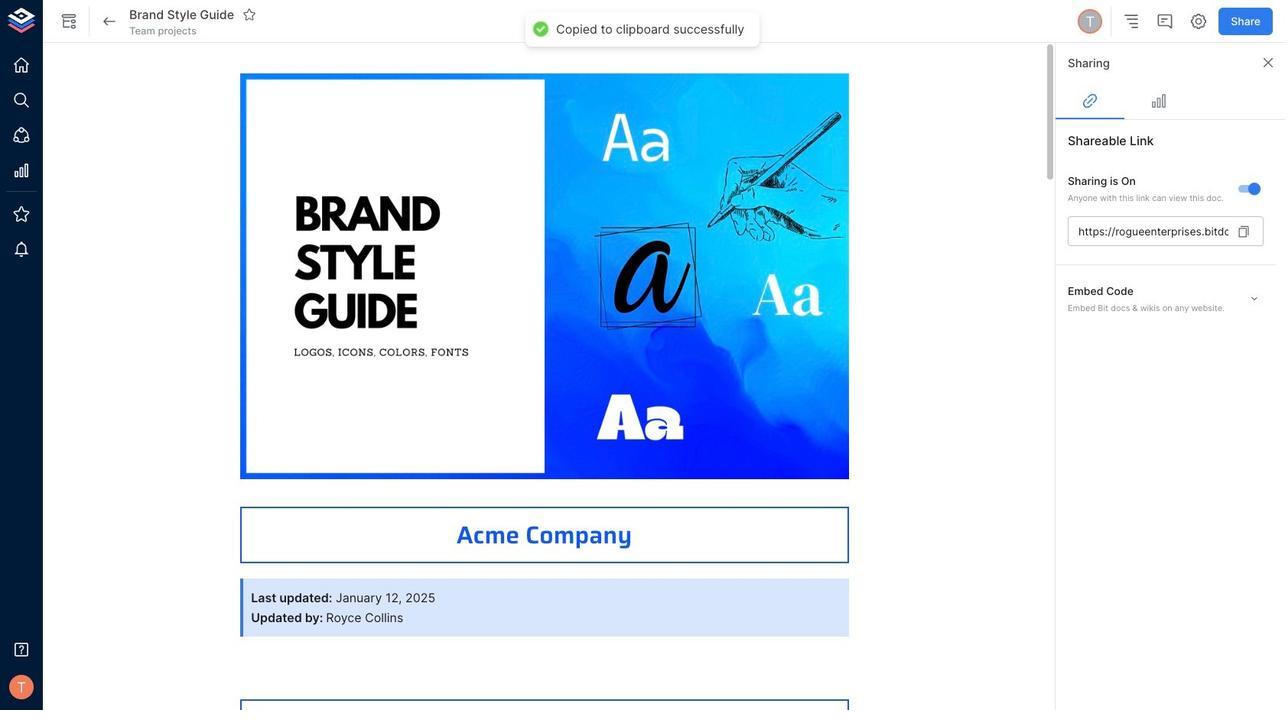 Task type: locate. For each thing, give the bounding box(es) containing it.
favorite image
[[243, 8, 256, 21]]

tab list
[[1056, 83, 1285, 119]]

status
[[556, 21, 744, 37]]

go back image
[[100, 12, 119, 31]]

settings image
[[1190, 12, 1208, 31]]

None text field
[[1068, 217, 1229, 247]]



Task type: describe. For each thing, give the bounding box(es) containing it.
show wiki image
[[60, 12, 78, 31]]

comments image
[[1156, 12, 1175, 31]]

table of contents image
[[1122, 12, 1141, 31]]



Task type: vqa. For each thing, say whether or not it's contained in the screenshot.
Remove Favorite icon in the top left of the page
no



